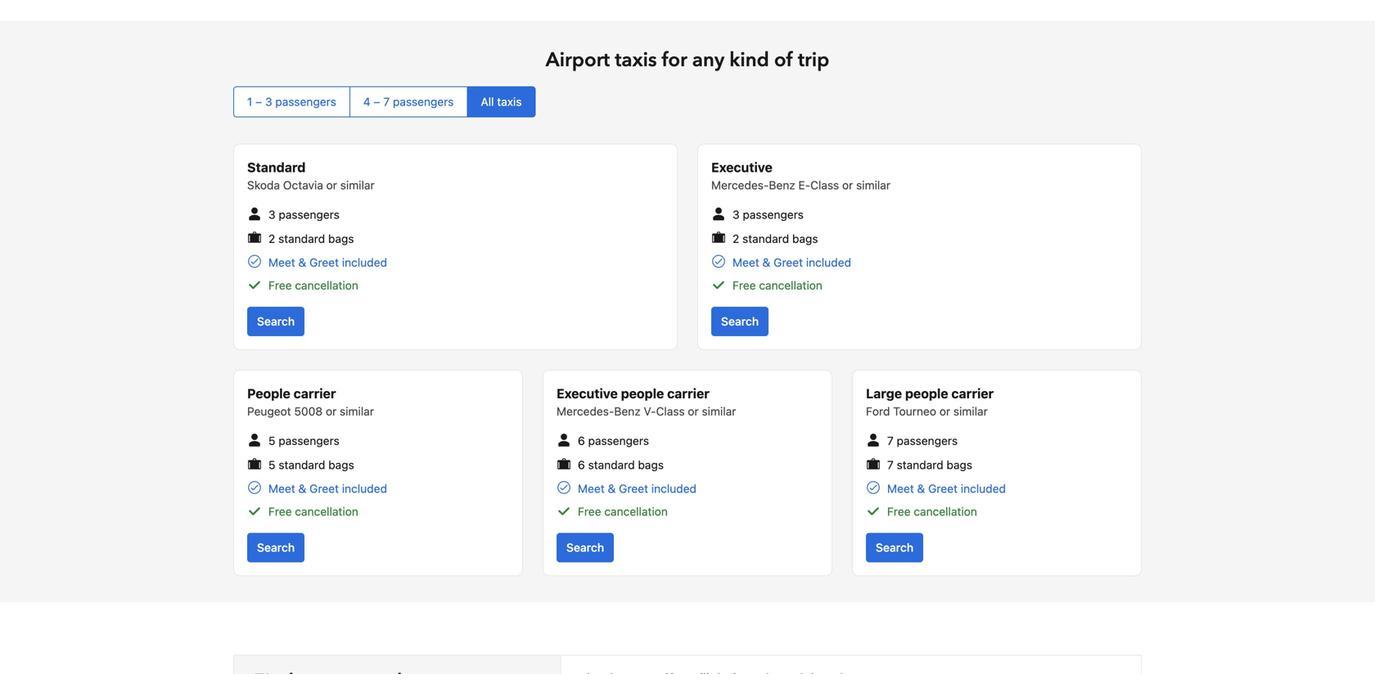 Task type: vqa. For each thing, say whether or not it's contained in the screenshot.
mi related to Museum of Modern Art
no



Task type: describe. For each thing, give the bounding box(es) containing it.
standard for people carrier
[[279, 458, 325, 472]]

3 passengers for executive
[[733, 208, 804, 221]]

v-
[[644, 405, 656, 418]]

executive mercedes-benz e-class or similar
[[711, 160, 891, 192]]

meet for large people carrier
[[887, 482, 914, 496]]

2 standard bags for standard
[[269, 232, 354, 245]]

standard for standard
[[278, 232, 325, 245]]

sort results by element
[[233, 86, 1142, 117]]

search button for executive
[[711, 307, 769, 337]]

5 for 5 passengers
[[269, 434, 275, 448]]

free cancellation for executive
[[733, 279, 823, 292]]

standard for executive people carrier
[[588, 458, 635, 472]]

5 passengers
[[269, 434, 340, 448]]

1
[[247, 95, 252, 108]]

carrier inside 'people carrier peugeot 5008 or similar'
[[294, 386, 336, 402]]

search button for large people carrier
[[866, 534, 924, 563]]

similar inside standard skoda octavia or similar
[[340, 178, 375, 192]]

cancellation for executive
[[759, 279, 823, 292]]

large
[[866, 386, 902, 402]]

taxis for all
[[497, 95, 522, 108]]

1 – 3 passengers
[[247, 95, 336, 108]]

6 for 6 passengers
[[578, 434, 585, 448]]

standard skoda octavia or similar
[[247, 160, 375, 192]]

search for executive people carrier
[[566, 541, 604, 555]]

3 inside sort results by element
[[265, 95, 272, 108]]

or inside executive mercedes-benz e-class or similar
[[842, 178, 853, 192]]

search for executive
[[721, 315, 759, 328]]

greet for executive people carrier
[[619, 482, 648, 496]]

5 standard bags
[[269, 458, 354, 472]]

passengers for standard
[[279, 208, 340, 221]]

similar inside executive people carrier mercedes-benz v-class or similar
[[702, 405, 736, 418]]

meet & greet included for large people carrier
[[887, 482, 1006, 496]]

passengers right 1
[[275, 95, 336, 108]]

bags for large people carrier
[[947, 458, 973, 472]]

tourneo
[[893, 405, 937, 418]]

executive for executive people carrier
[[557, 386, 618, 402]]

& for executive people carrier
[[608, 482, 616, 496]]

search for standard
[[257, 315, 295, 328]]

free for people carrier
[[269, 505, 292, 519]]

executive people carrier mercedes-benz v-class or similar
[[557, 386, 736, 418]]

meet & greet included for executive
[[733, 256, 851, 269]]

greet for people carrier
[[310, 482, 339, 496]]

free cancellation for large people carrier
[[887, 505, 977, 519]]

passengers for executive
[[743, 208, 804, 221]]

free cancellation for executive people carrier
[[578, 505, 668, 519]]

carrier for large people carrier
[[952, 386, 994, 402]]

benz inside executive mercedes-benz e-class or similar
[[769, 178, 795, 192]]

2 standard bags for executive
[[733, 232, 818, 245]]

e-
[[799, 178, 811, 192]]

greet for executive
[[774, 256, 803, 269]]

standard for large people carrier
[[897, 458, 944, 472]]

or inside 'people carrier peugeot 5008 or similar'
[[326, 405, 337, 418]]

included for executive
[[806, 256, 851, 269]]

skoda
[[247, 178, 280, 192]]

bags for executive people carrier
[[638, 458, 664, 472]]

airport
[[546, 47, 610, 74]]

large people carrier ford tourneo or similar
[[866, 386, 994, 418]]

included for standard
[[342, 256, 387, 269]]

bags for standard
[[328, 232, 354, 245]]

or inside large people carrier ford tourneo or similar
[[940, 405, 951, 418]]

5 for 5 standard bags
[[269, 458, 275, 472]]

cancellation for standard
[[295, 279, 358, 292]]

carrier for executive people carrier
[[667, 386, 710, 402]]

meet for standard
[[269, 256, 295, 269]]

of
[[774, 47, 793, 74]]

similar inside executive mercedes-benz e-class or similar
[[856, 178, 891, 192]]

7 passengers
[[887, 434, 958, 448]]

greet for standard
[[310, 256, 339, 269]]

standard for executive
[[743, 232, 789, 245]]

similar inside 'people carrier peugeot 5008 or similar'
[[340, 405, 374, 418]]

search button for people carrier
[[247, 534, 305, 563]]

included for large people carrier
[[961, 482, 1006, 496]]

executive for executive
[[711, 160, 773, 175]]

benz inside executive people carrier mercedes-benz v-class or similar
[[614, 405, 641, 418]]

cancellation for large people carrier
[[914, 505, 977, 519]]

– for 7
[[374, 95, 380, 108]]



Task type: locate. For each thing, give the bounding box(es) containing it.
2 vertical spatial 7
[[887, 458, 894, 472]]

2 standard bags down octavia
[[269, 232, 354, 245]]

all taxis
[[481, 95, 522, 108]]

7 inside sort results by element
[[383, 95, 390, 108]]

greet for large people carrier
[[928, 482, 958, 496]]

passengers for large people carrier
[[897, 434, 958, 448]]

meet for executive
[[733, 256, 759, 269]]

0 horizontal spatial people
[[621, 386, 664, 402]]

2 horizontal spatial carrier
[[952, 386, 994, 402]]

meet & greet included
[[269, 256, 387, 269], [733, 256, 851, 269], [269, 482, 387, 496], [578, 482, 697, 496], [887, 482, 1006, 496]]

or right octavia
[[326, 178, 337, 192]]

peugeot
[[247, 405, 291, 418]]

1 vertical spatial taxis
[[497, 95, 522, 108]]

– right 4
[[374, 95, 380, 108]]

taxis inside sort results by element
[[497, 95, 522, 108]]

similar right v-
[[702, 405, 736, 418]]

5 down 5 passengers
[[269, 458, 275, 472]]

people inside large people carrier ford tourneo or similar
[[905, 386, 948, 402]]

2 standard bags down e-
[[733, 232, 818, 245]]

0 horizontal spatial class
[[656, 405, 685, 418]]

4 – 7 passengers
[[363, 95, 454, 108]]

mercedes- inside executive people carrier mercedes-benz v-class or similar
[[557, 405, 614, 418]]

passengers for executive people carrier
[[588, 434, 649, 448]]

6 for 6 standard bags
[[578, 458, 585, 472]]

1 horizontal spatial carrier
[[667, 386, 710, 402]]

people for large
[[905, 386, 948, 402]]

2 standard bags
[[269, 232, 354, 245], [733, 232, 818, 245]]

5008
[[294, 405, 323, 418]]

1 horizontal spatial executive
[[711, 160, 773, 175]]

greet down 7 standard bags
[[928, 482, 958, 496]]

2 people from the left
[[905, 386, 948, 402]]

7 for 7 passengers
[[887, 434, 894, 448]]

7 right 4
[[383, 95, 390, 108]]

search
[[257, 315, 295, 328], [721, 315, 759, 328], [257, 541, 295, 555], [566, 541, 604, 555], [876, 541, 914, 555]]

mercedes- inside executive mercedes-benz e-class or similar
[[711, 178, 769, 192]]

1 – from the left
[[256, 95, 262, 108]]

standard
[[278, 232, 325, 245], [743, 232, 789, 245], [279, 458, 325, 472], [588, 458, 635, 472], [897, 458, 944, 472]]

or inside executive people carrier mercedes-benz v-class or similar
[[688, 405, 699, 418]]

or right e-
[[842, 178, 853, 192]]

0 horizontal spatial 3 passengers
[[269, 208, 340, 221]]

standard down '7 passengers'
[[897, 458, 944, 472]]

0 horizontal spatial 2
[[269, 232, 275, 245]]

free cancellation for standard
[[269, 279, 358, 292]]

&
[[298, 256, 306, 269], [763, 256, 771, 269], [298, 482, 306, 496], [608, 482, 616, 496], [917, 482, 925, 496]]

people
[[247, 386, 291, 402]]

& for executive
[[763, 256, 771, 269]]

– right 1
[[256, 95, 262, 108]]

meet & greet included for executive people carrier
[[578, 482, 697, 496]]

0 vertical spatial 6
[[578, 434, 585, 448]]

similar right 5008
[[340, 405, 374, 418]]

any
[[692, 47, 725, 74]]

search button
[[247, 307, 305, 337], [711, 307, 769, 337], [247, 534, 305, 563], [557, 534, 614, 563], [866, 534, 924, 563]]

3 passengers down e-
[[733, 208, 804, 221]]

2 6 from the top
[[578, 458, 585, 472]]

mercedes- up 6 passengers
[[557, 405, 614, 418]]

2 carrier from the left
[[667, 386, 710, 402]]

6 passengers
[[578, 434, 649, 448]]

1 vertical spatial class
[[656, 405, 685, 418]]

1 horizontal spatial class
[[811, 178, 839, 192]]

benz left e-
[[769, 178, 795, 192]]

search button for standard
[[247, 307, 305, 337]]

1 horizontal spatial 3 passengers
[[733, 208, 804, 221]]

standard down 6 passengers
[[588, 458, 635, 472]]

search for people carrier
[[257, 541, 295, 555]]

6 standard bags
[[578, 458, 664, 472]]

passengers up "5 standard bags"
[[279, 434, 340, 448]]

standard down executive mercedes-benz e-class or similar
[[743, 232, 789, 245]]

& for people carrier
[[298, 482, 306, 496]]

0 vertical spatial class
[[811, 178, 839, 192]]

1 people from the left
[[621, 386, 664, 402]]

passengers for people carrier
[[279, 434, 340, 448]]

1 vertical spatial 6
[[578, 458, 585, 472]]

meet & greet included down "5 standard bags"
[[269, 482, 387, 496]]

meet & greet included for people carrier
[[269, 482, 387, 496]]

0 vertical spatial taxis
[[615, 47, 657, 74]]

cancellation for executive people carrier
[[604, 505, 668, 519]]

or
[[326, 178, 337, 192], [842, 178, 853, 192], [326, 405, 337, 418], [688, 405, 699, 418], [940, 405, 951, 418]]

3 down executive mercedes-benz e-class or similar
[[733, 208, 740, 221]]

class
[[811, 178, 839, 192], [656, 405, 685, 418]]

6
[[578, 434, 585, 448], [578, 458, 585, 472]]

0 horizontal spatial –
[[256, 95, 262, 108]]

0 vertical spatial 5
[[269, 434, 275, 448]]

1 horizontal spatial people
[[905, 386, 948, 402]]

0 vertical spatial executive
[[711, 160, 773, 175]]

passengers right 4
[[393, 95, 454, 108]]

octavia
[[283, 178, 323, 192]]

1 vertical spatial mercedes-
[[557, 405, 614, 418]]

class inside executive people carrier mercedes-benz v-class or similar
[[656, 405, 685, 418]]

2 for standard
[[269, 232, 275, 245]]

passengers down e-
[[743, 208, 804, 221]]

similar right e-
[[856, 178, 891, 192]]

standard down octavia
[[278, 232, 325, 245]]

3 passengers
[[269, 208, 340, 221], [733, 208, 804, 221]]

2 5 from the top
[[269, 458, 275, 472]]

greet down "5 standard bags"
[[310, 482, 339, 496]]

3 for executive
[[733, 208, 740, 221]]

0 horizontal spatial executive
[[557, 386, 618, 402]]

meet & greet included down 6 standard bags
[[578, 482, 697, 496]]

search button for executive people carrier
[[557, 534, 614, 563]]

2 for executive
[[733, 232, 739, 245]]

carrier inside executive people carrier mercedes-benz v-class or similar
[[667, 386, 710, 402]]

1 vertical spatial benz
[[614, 405, 641, 418]]

people
[[621, 386, 664, 402], [905, 386, 948, 402]]

similar
[[340, 178, 375, 192], [856, 178, 891, 192], [340, 405, 374, 418], [702, 405, 736, 418], [954, 405, 988, 418]]

benz
[[769, 178, 795, 192], [614, 405, 641, 418]]

taxis left for
[[615, 47, 657, 74]]

taxis
[[615, 47, 657, 74], [497, 95, 522, 108]]

class inside executive mercedes-benz e-class or similar
[[811, 178, 839, 192]]

2 – from the left
[[374, 95, 380, 108]]

ford
[[866, 405, 890, 418]]

search for large people carrier
[[876, 541, 914, 555]]

executive
[[711, 160, 773, 175], [557, 386, 618, 402]]

people up tourneo
[[905, 386, 948, 402]]

1 horizontal spatial mercedes-
[[711, 178, 769, 192]]

3 passengers down octavia
[[269, 208, 340, 221]]

or right 5008
[[326, 405, 337, 418]]

similar right octavia
[[340, 178, 375, 192]]

mercedes-
[[711, 178, 769, 192], [557, 405, 614, 418]]

bags down '7 passengers'
[[947, 458, 973, 472]]

bags down e-
[[792, 232, 818, 245]]

7
[[383, 95, 390, 108], [887, 434, 894, 448], [887, 458, 894, 472]]

passengers down octavia
[[279, 208, 340, 221]]

1 horizontal spatial 2
[[733, 232, 739, 245]]

people carrier peugeot 5008 or similar
[[247, 386, 374, 418]]

airport taxis for any kind of trip
[[546, 47, 830, 74]]

similar right tourneo
[[954, 405, 988, 418]]

similar inside large people carrier ford tourneo or similar
[[954, 405, 988, 418]]

carrier inside large people carrier ford tourneo or similar
[[952, 386, 994, 402]]

mercedes- left e-
[[711, 178, 769, 192]]

bags
[[328, 232, 354, 245], [792, 232, 818, 245], [328, 458, 354, 472], [638, 458, 664, 472], [947, 458, 973, 472]]

meet & greet included down e-
[[733, 256, 851, 269]]

meet for executive people carrier
[[578, 482, 605, 496]]

or inside standard skoda octavia or similar
[[326, 178, 337, 192]]

carrier
[[294, 386, 336, 402], [667, 386, 710, 402], [952, 386, 994, 402]]

3 passengers for standard
[[269, 208, 340, 221]]

2
[[269, 232, 275, 245], [733, 232, 739, 245]]

for
[[662, 47, 687, 74]]

1 6 from the top
[[578, 434, 585, 448]]

0 horizontal spatial carrier
[[294, 386, 336, 402]]

7 down ford
[[887, 434, 894, 448]]

4
[[363, 95, 371, 108]]

passengers up 6 standard bags
[[588, 434, 649, 448]]

greet down 6 standard bags
[[619, 482, 648, 496]]

3 for standard
[[269, 208, 276, 221]]

1 5 from the top
[[269, 434, 275, 448]]

3 carrier from the left
[[952, 386, 994, 402]]

bags down 6 passengers
[[638, 458, 664, 472]]

greet
[[310, 256, 339, 269], [774, 256, 803, 269], [310, 482, 339, 496], [619, 482, 648, 496], [928, 482, 958, 496]]

1 carrier from the left
[[294, 386, 336, 402]]

meet & greet included down 7 standard bags
[[887, 482, 1006, 496]]

–
[[256, 95, 262, 108], [374, 95, 380, 108]]

0 horizontal spatial taxis
[[497, 95, 522, 108]]

trip
[[798, 47, 830, 74]]

1 horizontal spatial taxis
[[615, 47, 657, 74]]

1 horizontal spatial 2 standard bags
[[733, 232, 818, 245]]

standard down 5 passengers
[[279, 458, 325, 472]]

people up v-
[[621, 386, 664, 402]]

included for people carrier
[[342, 482, 387, 496]]

passengers up 7 standard bags
[[897, 434, 958, 448]]

7 standard bags
[[887, 458, 973, 472]]

cancellation
[[295, 279, 358, 292], [759, 279, 823, 292], [295, 505, 358, 519], [604, 505, 668, 519], [914, 505, 977, 519]]

or right tourneo
[[940, 405, 951, 418]]

passengers
[[275, 95, 336, 108], [393, 95, 454, 108], [279, 208, 340, 221], [743, 208, 804, 221], [279, 434, 340, 448], [588, 434, 649, 448], [897, 434, 958, 448]]

bags down 5 passengers
[[328, 458, 354, 472]]

free for executive people carrier
[[578, 505, 601, 519]]

5 down peugeot
[[269, 434, 275, 448]]

meet for people carrier
[[269, 482, 295, 496]]

free for executive
[[733, 279, 756, 292]]

1 horizontal spatial benz
[[769, 178, 795, 192]]

cancellation for people carrier
[[295, 505, 358, 519]]

2 3 passengers from the left
[[733, 208, 804, 221]]

2 2 from the left
[[733, 232, 739, 245]]

free cancellation
[[269, 279, 358, 292], [733, 279, 823, 292], [269, 505, 358, 519], [578, 505, 668, 519], [887, 505, 977, 519]]

people inside executive people carrier mercedes-benz v-class or similar
[[621, 386, 664, 402]]

executive inside executive people carrier mercedes-benz v-class or similar
[[557, 386, 618, 402]]

0 vertical spatial mercedes-
[[711, 178, 769, 192]]

7 down '7 passengers'
[[887, 458, 894, 472]]

bags down standard skoda octavia or similar
[[328, 232, 354, 245]]

included for executive people carrier
[[651, 482, 697, 496]]

2 2 standard bags from the left
[[733, 232, 818, 245]]

0 horizontal spatial benz
[[614, 405, 641, 418]]

meet
[[269, 256, 295, 269], [733, 256, 759, 269], [269, 482, 295, 496], [578, 482, 605, 496], [887, 482, 914, 496]]

meet & greet included for standard
[[269, 256, 387, 269]]

& for large people carrier
[[917, 482, 925, 496]]

all
[[481, 95, 494, 108]]

people for executive
[[621, 386, 664, 402]]

1 vertical spatial executive
[[557, 386, 618, 402]]

free
[[269, 279, 292, 292], [733, 279, 756, 292], [269, 505, 292, 519], [578, 505, 601, 519], [887, 505, 911, 519]]

5
[[269, 434, 275, 448], [269, 458, 275, 472]]

meet & greet included down octavia
[[269, 256, 387, 269]]

bags for executive
[[792, 232, 818, 245]]

taxis right the all
[[497, 95, 522, 108]]

6 down 6 passengers
[[578, 458, 585, 472]]

executive inside executive mercedes-benz e-class or similar
[[711, 160, 773, 175]]

& for standard
[[298, 256, 306, 269]]

standard
[[247, 160, 306, 175]]

or right v-
[[688, 405, 699, 418]]

7 for 7 standard bags
[[887, 458, 894, 472]]

3 right 1
[[265, 95, 272, 108]]

1 horizontal spatial –
[[374, 95, 380, 108]]

1 3 passengers from the left
[[269, 208, 340, 221]]

free cancellation for people carrier
[[269, 505, 358, 519]]

taxis for airport
[[615, 47, 657, 74]]

kind
[[730, 47, 769, 74]]

1 vertical spatial 7
[[887, 434, 894, 448]]

1 vertical spatial 5
[[269, 458, 275, 472]]

3
[[265, 95, 272, 108], [269, 208, 276, 221], [733, 208, 740, 221]]

included
[[342, 256, 387, 269], [806, 256, 851, 269], [342, 482, 387, 496], [651, 482, 697, 496], [961, 482, 1006, 496]]

bags for people carrier
[[328, 458, 354, 472]]

0 horizontal spatial 2 standard bags
[[269, 232, 354, 245]]

benz left v-
[[614, 405, 641, 418]]

greet down octavia
[[310, 256, 339, 269]]

1 2 from the left
[[269, 232, 275, 245]]

– for 3
[[256, 95, 262, 108]]

3 down skoda on the top left of page
[[269, 208, 276, 221]]

0 vertical spatial benz
[[769, 178, 795, 192]]

free for standard
[[269, 279, 292, 292]]

greet down e-
[[774, 256, 803, 269]]

6 up 6 standard bags
[[578, 434, 585, 448]]

0 vertical spatial 7
[[383, 95, 390, 108]]

1 2 standard bags from the left
[[269, 232, 354, 245]]

free for large people carrier
[[887, 505, 911, 519]]

0 horizontal spatial mercedes-
[[557, 405, 614, 418]]



